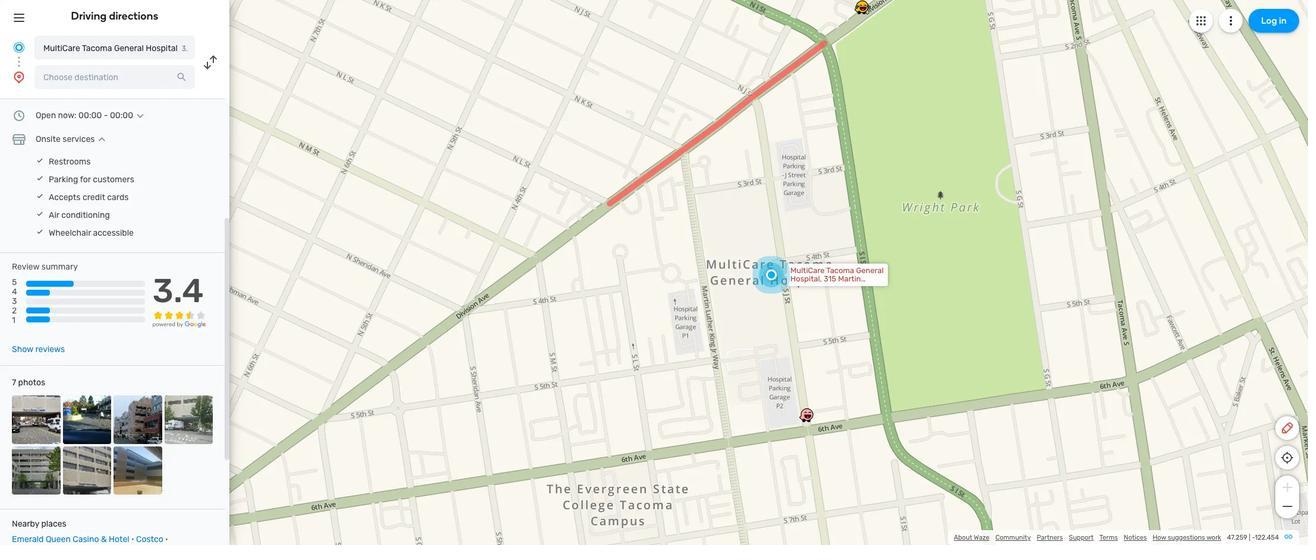 Task type: vqa. For each thing, say whether or not it's contained in the screenshot.
the leftmost 00:00
yes



Task type: describe. For each thing, give the bounding box(es) containing it.
7 photos
[[12, 378, 45, 388]]

customers
[[93, 175, 134, 185]]

review summary
[[12, 262, 78, 272]]

image 6 of multicare tacoma general hospital, tacoma image
[[63, 447, 111, 495]]

emerald queen casino & hotel
[[12, 535, 129, 545]]

open now: 00:00 - 00:00
[[36, 111, 133, 121]]

driving
[[71, 10, 107, 23]]

chevron up image
[[95, 135, 109, 144]]

community link
[[996, 534, 1031, 542]]

0 horizontal spatial -
[[104, 111, 108, 121]]

multicare tacoma general hospital button
[[34, 36, 195, 59]]

store image
[[12, 133, 26, 147]]

|
[[1249, 534, 1251, 542]]

accepts credit cards
[[49, 193, 129, 203]]

terms link
[[1100, 534, 1118, 542]]

air
[[49, 210, 59, 221]]

image 2 of multicare tacoma general hospital, tacoma image
[[63, 396, 111, 444]]

parking
[[49, 175, 78, 185]]

waze
[[974, 534, 990, 542]]

link image
[[1284, 533, 1293, 542]]

zoom out image
[[1280, 500, 1295, 514]]

3
[[12, 297, 17, 307]]

for
[[80, 175, 91, 185]]

4
[[12, 287, 17, 297]]

notices
[[1124, 534, 1147, 542]]

places
[[41, 520, 66, 530]]

onsite services
[[36, 134, 95, 144]]

clock image
[[12, 109, 26, 123]]

&
[[101, 535, 107, 545]]

checkmark image for wheelchair accessible
[[36, 228, 44, 236]]

parking for customers
[[49, 175, 134, 185]]

7
[[12, 378, 16, 388]]

about waze community partners support terms notices how suggestions work 47.259 | -122.454
[[954, 534, 1279, 542]]

Choose destination text field
[[34, 65, 195, 89]]

nearby
[[12, 520, 39, 530]]

credit
[[83, 193, 105, 203]]

onsite
[[36, 134, 61, 144]]

directions
[[109, 10, 158, 23]]

checkmark image for restrooms
[[36, 156, 44, 165]]

accessible
[[93, 228, 134, 238]]

pencil image
[[1280, 421, 1295, 436]]

community
[[996, 534, 1031, 542]]

about waze link
[[954, 534, 990, 542]]

1
[[12, 316, 15, 326]]

air conditioning
[[49, 210, 110, 221]]

image 5 of multicare tacoma general hospital, tacoma image
[[12, 447, 60, 495]]

wheelchair
[[49, 228, 91, 238]]

queen
[[46, 535, 71, 545]]

photos
[[18, 378, 45, 388]]

terms
[[1100, 534, 1118, 542]]



Task type: locate. For each thing, give the bounding box(es) containing it.
2 checkmark image from the top
[[36, 210, 44, 218]]

1 horizontal spatial 00:00
[[110, 111, 133, 121]]

costco
[[136, 535, 163, 545]]

chevron down image
[[133, 111, 147, 121]]

1 vertical spatial checkmark image
[[36, 210, 44, 218]]

show
[[12, 345, 33, 355]]

checkmark image for accepts credit cards
[[36, 192, 44, 200]]

0 vertical spatial checkmark image
[[36, 192, 44, 200]]

00:00 right now:
[[79, 111, 102, 121]]

- right |
[[1252, 534, 1255, 542]]

review
[[12, 262, 39, 272]]

work
[[1207, 534, 1222, 542]]

1 horizontal spatial -
[[1252, 534, 1255, 542]]

show reviews
[[12, 345, 65, 355]]

3.4
[[153, 272, 204, 311]]

checkmark image left wheelchair in the left top of the page
[[36, 228, 44, 236]]

00:00 down choose destination text box
[[110, 111, 133, 121]]

driving directions
[[71, 10, 158, 23]]

onsite services button
[[36, 134, 109, 144]]

nearby places
[[12, 520, 66, 530]]

support link
[[1069, 534, 1094, 542]]

partners link
[[1037, 534, 1063, 542]]

costco link
[[136, 535, 163, 545]]

current location image
[[12, 40, 26, 55]]

services
[[63, 134, 95, 144]]

how
[[1153, 534, 1166, 542]]

5
[[12, 278, 17, 288]]

0 vertical spatial checkmark image
[[36, 156, 44, 165]]

hospital
[[146, 43, 178, 53]]

checkmark image left parking
[[36, 174, 44, 182]]

2
[[12, 306, 17, 316]]

image 3 of multicare tacoma general hospital, tacoma image
[[114, 396, 162, 444]]

1 vertical spatial -
[[1252, 534, 1255, 542]]

support
[[1069, 534, 1094, 542]]

1 checkmark image from the top
[[36, 192, 44, 200]]

0 horizontal spatial 00:00
[[79, 111, 102, 121]]

now:
[[58, 111, 77, 121]]

checkmark image down onsite
[[36, 156, 44, 165]]

image 1 of multicare tacoma general hospital, tacoma image
[[12, 396, 60, 444]]

122.454
[[1255, 534, 1279, 542]]

cards
[[107, 193, 129, 203]]

accepts
[[49, 193, 81, 203]]

2 checkmark image from the top
[[36, 174, 44, 182]]

restrooms
[[49, 157, 91, 167]]

- up chevron up icon on the left of the page
[[104, 111, 108, 121]]

0 vertical spatial -
[[104, 111, 108, 121]]

reviews
[[35, 345, 65, 355]]

conditioning
[[61, 210, 110, 221]]

5 4 3 2 1
[[12, 278, 17, 326]]

1 checkmark image from the top
[[36, 156, 44, 165]]

emerald
[[12, 535, 44, 545]]

summary
[[41, 262, 78, 272]]

1 00:00 from the left
[[79, 111, 102, 121]]

zoom in image
[[1280, 481, 1295, 495]]

about
[[954, 534, 973, 542]]

casino
[[73, 535, 99, 545]]

tacoma
[[82, 43, 112, 53]]

wheelchair accessible
[[49, 228, 134, 238]]

how suggestions work link
[[1153, 534, 1222, 542]]

checkmark image
[[36, 192, 44, 200], [36, 210, 44, 218]]

open
[[36, 111, 56, 121]]

suggestions
[[1168, 534, 1205, 542]]

-
[[104, 111, 108, 121], [1252, 534, 1255, 542]]

3 checkmark image from the top
[[36, 228, 44, 236]]

hotel
[[109, 535, 129, 545]]

47.259
[[1227, 534, 1248, 542]]

checkmark image left air
[[36, 210, 44, 218]]

notices link
[[1124, 534, 1147, 542]]

location image
[[12, 70, 26, 84]]

2 00:00 from the left
[[110, 111, 133, 121]]

1 vertical spatial checkmark image
[[36, 174, 44, 182]]

checkmark image for air conditioning
[[36, 210, 44, 218]]

2 vertical spatial checkmark image
[[36, 228, 44, 236]]

image 7 of multicare tacoma general hospital, tacoma image
[[114, 447, 162, 495]]

general
[[114, 43, 144, 53]]

checkmark image left accepts
[[36, 192, 44, 200]]

checkmark image for parking for customers
[[36, 174, 44, 182]]

computer image
[[12, 85, 26, 99]]

image 4 of multicare tacoma general hospital, tacoma image
[[164, 396, 213, 444]]

emerald queen casino & hotel link
[[12, 535, 129, 545]]

00:00
[[79, 111, 102, 121], [110, 111, 133, 121]]

open now: 00:00 - 00:00 button
[[36, 111, 147, 121]]

multicare tacoma general hospital
[[43, 43, 178, 53]]

partners
[[1037, 534, 1063, 542]]

checkmark image
[[36, 156, 44, 165], [36, 174, 44, 182], [36, 228, 44, 236]]

multicare
[[43, 43, 80, 53]]



